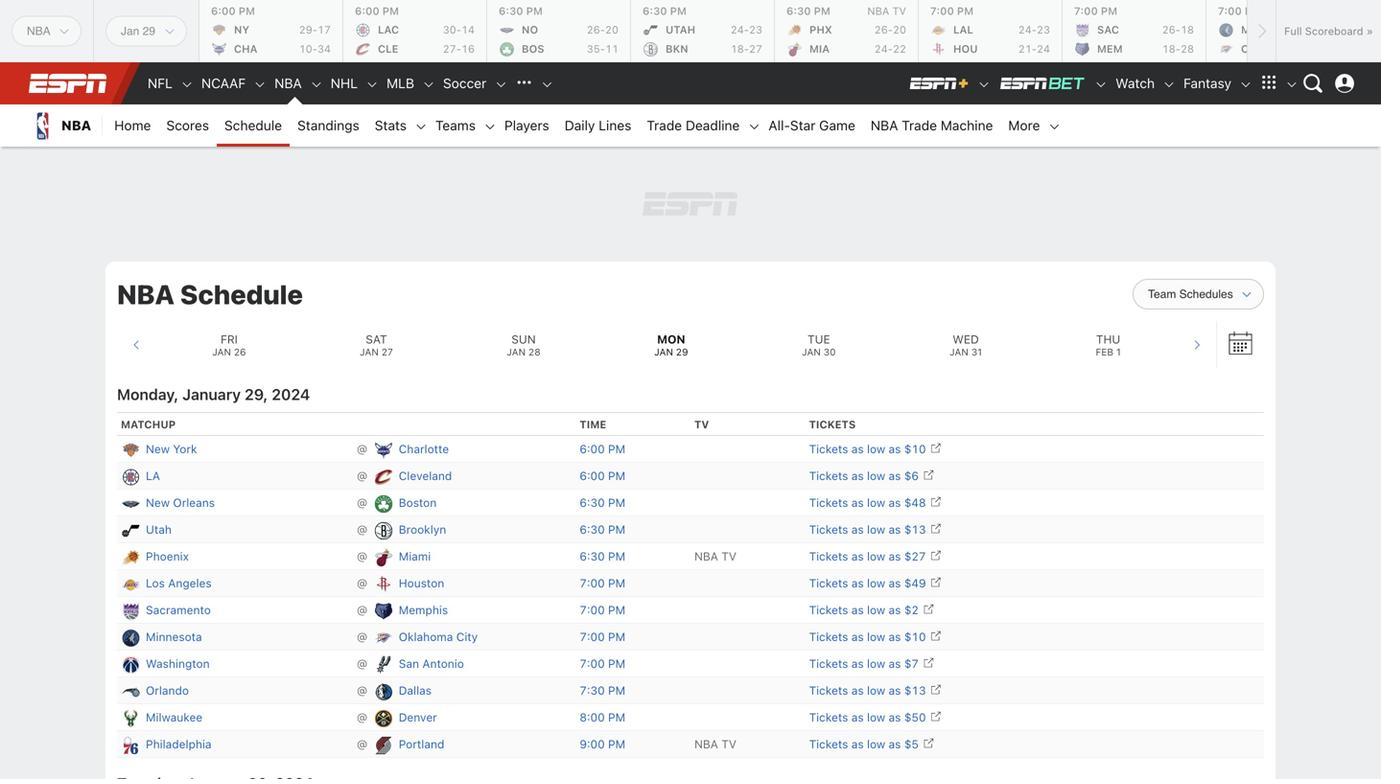 Task type: describe. For each thing, give the bounding box(es) containing it.
deadline
[[686, 117, 740, 133]]

dallas
[[399, 684, 432, 698]]

nba image
[[310, 78, 323, 91]]

denver
[[399, 711, 437, 725]]

tickets for brooklyn
[[809, 523, 848, 537]]

teams image
[[483, 120, 497, 133]]

los
[[146, 577, 165, 590]]

nba tv for tickets as low as $27
[[694, 550, 736, 564]]

fri jan 26
[[212, 333, 246, 358]]

new for new orleans
[[146, 496, 170, 510]]

low for san antonio
[[867, 658, 885, 671]]

0 horizontal spatial espn bet image
[[999, 76, 1087, 91]]

phx
[[809, 23, 832, 36]]

wed jan 31
[[950, 333, 982, 358]]

24-22
[[874, 43, 906, 55]]

@ for dallas
[[350, 684, 374, 698]]

utah
[[666, 23, 695, 36]]

tickets as low as $6
[[809, 470, 919, 483]]

26
[[234, 347, 246, 358]]

phoenix
[[146, 550, 189, 564]]

tickets as low as $50
[[809, 711, 926, 725]]

tickets as low as $48
[[809, 496, 926, 510]]

trade inside 'link'
[[647, 117, 682, 133]]

tickets for oklahoma city
[[809, 631, 848, 644]]

tue
[[808, 333, 830, 346]]

24- for 24
[[1018, 23, 1037, 36]]

tickets as low as $48 link
[[809, 495, 941, 510]]

26-18
[[1162, 23, 1194, 36]]

washington link
[[146, 655, 210, 673]]

time
[[580, 419, 606, 431]]

1 horizontal spatial 24-
[[874, 43, 893, 55]]

low for houston
[[867, 577, 885, 590]]

mlb
[[387, 75, 414, 91]]

20 for 24-
[[893, 23, 906, 36]]

@ for denver
[[350, 711, 374, 725]]

$10 for 6:00 pm
[[904, 443, 926, 456]]

0 horizontal spatial more espn image
[[1254, 69, 1283, 98]]

los angeles
[[146, 577, 212, 590]]

$13 for 6:30 pm
[[904, 523, 926, 537]]

cleveland link
[[399, 467, 452, 485]]

schedule link
[[217, 105, 290, 147]]

trade deadline image
[[747, 120, 761, 133]]

tickets as low as $10 link for 7:00 pm
[[809, 629, 941, 645]]

brooklyn link
[[399, 521, 446, 539]]

nfl image
[[180, 78, 194, 91]]

18- for 27
[[731, 43, 749, 55]]

utah
[[146, 523, 172, 537]]

tickets for dallas
[[809, 684, 848, 698]]

lac
[[378, 23, 399, 36]]

mem
[[1097, 43, 1123, 55]]

oklahoma
[[399, 631, 453, 644]]

tickets for san antonio
[[809, 658, 848, 671]]

low for cleveland
[[867, 470, 885, 483]]

@ for cleveland
[[350, 470, 374, 483]]

$49
[[904, 577, 926, 590]]

@ for portland
[[350, 738, 374, 752]]

tickets as low as $10 link for 6:00 pm
[[809, 441, 941, 457]]

home
[[114, 117, 151, 133]]

daily lines link
[[557, 105, 639, 147]]

san
[[399, 658, 419, 671]]

0 vertical spatial 28
[[1181, 43, 1194, 55]]

6:00 pm link for cleveland
[[580, 470, 625, 483]]

nhl
[[331, 75, 358, 91]]

11
[[605, 43, 619, 55]]

@ for brooklyn
[[350, 523, 374, 537]]

@ for miami
[[350, 550, 374, 564]]

tickets as low as $27
[[809, 550, 926, 564]]

low for denver
[[867, 711, 885, 725]]

fantasy image
[[1239, 78, 1253, 91]]

$27
[[904, 550, 926, 564]]

29
[[676, 347, 688, 358]]

charlotte link
[[399, 440, 449, 459]]

brooklyn
[[399, 523, 446, 537]]

nba inside global navigation element
[[274, 75, 302, 91]]

new orleans link
[[146, 494, 215, 512]]

tickets as low as $7
[[809, 658, 919, 671]]

low for portland
[[867, 738, 885, 752]]

cha
[[234, 43, 258, 55]]

ncaaf image
[[253, 78, 267, 91]]

21-
[[1018, 43, 1037, 55]]

lines
[[599, 117, 631, 133]]

»
[[1366, 25, 1373, 37]]

houston link
[[399, 575, 444, 593]]

28 inside 'sun jan 28'
[[528, 347, 541, 358]]

standings link
[[290, 105, 367, 147]]

utah link
[[146, 521, 172, 539]]

watch image
[[1162, 78, 1176, 91]]

20 for 35-
[[605, 23, 619, 36]]

milwaukee link
[[146, 709, 203, 727]]

low for charlotte
[[867, 443, 885, 456]]

18-27
[[731, 43, 762, 55]]

bos
[[522, 43, 544, 55]]

jan for wed
[[950, 347, 968, 358]]

tickets as low as $13 for 6:30 pm
[[809, 523, 926, 537]]

24- for 27
[[731, 23, 749, 36]]

tickets for denver
[[809, 711, 848, 725]]

orlando
[[146, 684, 189, 698]]

new orleans
[[146, 496, 215, 510]]

scores
[[166, 117, 209, 133]]

tickets as low as $50 link
[[809, 710, 941, 725]]

trade deadline
[[647, 117, 740, 133]]

more image
[[1048, 120, 1061, 133]]

23 for 21-
[[1037, 23, 1050, 36]]

ncaaf
[[201, 75, 246, 91]]

24-23 for 24
[[1018, 23, 1050, 36]]

fantasy
[[1184, 75, 1231, 91]]

nfl
[[148, 75, 173, 91]]

8:00
[[580, 711, 605, 725]]

27-
[[443, 43, 461, 55]]

san antonio
[[399, 658, 464, 671]]

city
[[456, 631, 478, 644]]

low for boston
[[867, 496, 885, 510]]

philadelphia link
[[146, 736, 212, 754]]

stats
[[375, 117, 407, 133]]

jan for sun
[[507, 347, 526, 358]]

1 horizontal spatial espn bet image
[[1094, 78, 1108, 91]]

1 horizontal spatial more espn image
[[1285, 78, 1299, 91]]

tickets for boston
[[809, 496, 848, 510]]

$48
[[904, 496, 926, 510]]

tickets for houston
[[809, 577, 848, 590]]

nba inside 'nba trade machine' link
[[871, 117, 898, 133]]

calendar image
[[1229, 332, 1252, 355]]

26- for 28
[[1162, 23, 1181, 36]]

wed
[[953, 333, 979, 346]]

$5
[[904, 738, 919, 752]]

nhl image
[[365, 78, 379, 91]]

26-20 for 11
[[587, 23, 619, 36]]

@ for houston
[[350, 577, 374, 590]]

6:30 pm link for boston
[[580, 496, 625, 510]]

more
[[1008, 117, 1040, 133]]

0 vertical spatial schedule
[[224, 117, 282, 133]]

tickets as low as $49 link
[[809, 576, 941, 591]]

10-
[[299, 43, 317, 55]]

1 horizontal spatial nba link
[[267, 62, 310, 105]]

tickets as low as $10 for 7:00 pm
[[809, 631, 926, 644]]

jan for tue
[[802, 347, 821, 358]]

angeles
[[168, 577, 212, 590]]

mon jan 29
[[654, 333, 688, 358]]

new york
[[146, 443, 197, 456]]

houston
[[399, 577, 444, 590]]

nfl link
[[140, 62, 180, 105]]

16
[[461, 43, 475, 55]]

stats link
[[367, 105, 414, 147]]

more sports image
[[540, 78, 554, 91]]



Task type: locate. For each thing, give the bounding box(es) containing it.
12 tickets from the top
[[809, 738, 848, 752]]

0 horizontal spatial 23
[[749, 23, 762, 36]]

27 left mia
[[749, 43, 762, 55]]

1 tickets as low as $10 from the top
[[809, 443, 926, 456]]

1 @ from the top
[[350, 443, 374, 456]]

18- for 28
[[1162, 43, 1181, 55]]

mia
[[809, 43, 830, 55]]

monday, january 29, 2024
[[117, 386, 310, 404]]

21-24
[[1018, 43, 1050, 55]]

0 vertical spatial tickets as low as $10 link
[[809, 441, 941, 457]]

$10 up $6
[[904, 443, 926, 456]]

espn bet image
[[999, 76, 1087, 91], [1094, 78, 1108, 91]]

tickets up tickets as low as $7 at the bottom right of page
[[809, 631, 848, 644]]

1 6:30 pm link from the top
[[580, 496, 625, 510]]

8 low from the top
[[867, 631, 885, 644]]

1 26- from the left
[[587, 23, 605, 36]]

1 vertical spatial $13
[[904, 684, 926, 698]]

2 jan from the left
[[360, 347, 379, 358]]

@ left oklahoma
[[350, 631, 374, 644]]

1 vertical spatial schedule
[[180, 279, 303, 310]]

2 24-23 from the left
[[1018, 23, 1050, 36]]

tickets as low as $13 down tickets as low as $48
[[809, 523, 926, 537]]

tickets as low as $6 link
[[809, 468, 934, 483]]

5 @ from the top
[[350, 550, 374, 564]]

6:00 pm link for charlotte
[[580, 443, 625, 456]]

1 low from the top
[[867, 443, 885, 456]]

26- for 11
[[587, 23, 605, 36]]

9:00 pm
[[580, 738, 625, 752]]

0 vertical spatial nba tv
[[867, 5, 906, 17]]

schedule up fri
[[180, 279, 303, 310]]

4 @ from the top
[[350, 523, 374, 537]]

low down tickets as low as $49 link
[[867, 604, 885, 617]]

20 up 11
[[605, 23, 619, 36]]

0 vertical spatial $13
[[904, 523, 926, 537]]

6 low from the top
[[867, 577, 885, 590]]

1 18- from the left
[[731, 43, 749, 55]]

orleans
[[173, 496, 215, 510]]

2 $13 from the top
[[904, 684, 926, 698]]

1 horizontal spatial 20
[[893, 23, 906, 36]]

@ left cleveland link
[[350, 470, 374, 483]]

feb
[[1096, 347, 1114, 358]]

nhl link
[[323, 62, 365, 105]]

6:00 pm
[[211, 5, 255, 17], [355, 5, 399, 17], [580, 443, 625, 456], [580, 470, 625, 483]]

espn bet image left watch
[[1094, 78, 1108, 91]]

charlotte
[[399, 443, 449, 456]]

@ for oklahoma city
[[350, 631, 374, 644]]

6 @ from the top
[[350, 577, 374, 590]]

1 vertical spatial 6:30 pm link
[[580, 523, 625, 537]]

0 vertical spatial tickets as low as $13 link
[[809, 522, 941, 537]]

0 vertical spatial new
[[146, 443, 170, 456]]

@
[[350, 443, 374, 456], [350, 470, 374, 483], [350, 496, 374, 510], [350, 523, 374, 537], [350, 550, 374, 564], [350, 577, 374, 590], [350, 604, 374, 617], [350, 631, 374, 644], [350, 658, 374, 671], [350, 684, 374, 698], [350, 711, 374, 725], [350, 738, 374, 752]]

stats image
[[414, 120, 428, 133]]

low for dallas
[[867, 684, 885, 698]]

tickets as low as $5
[[809, 738, 919, 752]]

memphis
[[399, 604, 448, 617]]

low inside 'link'
[[867, 496, 885, 510]]

1 tickets from the top
[[809, 443, 848, 456]]

11 low from the top
[[867, 711, 885, 725]]

game
[[819, 117, 855, 133]]

tickets up the tickets as low as $2
[[809, 577, 848, 590]]

$10 for 7:00 pm
[[904, 631, 926, 644]]

low down tickets as low as $6 link
[[867, 496, 885, 510]]

nba link down 10-
[[267, 62, 310, 105]]

tickets as low as $13 for 7:30 pm
[[809, 684, 926, 698]]

tickets as low as $10 link
[[809, 441, 941, 457], [809, 629, 941, 645]]

1 tickets as low as $10 link from the top
[[809, 441, 941, 457]]

5 tickets from the top
[[809, 550, 848, 564]]

2 26-20 from the left
[[874, 23, 906, 36]]

tickets up tickets as low as $49
[[809, 550, 848, 564]]

new down matchup
[[146, 443, 170, 456]]

low for oklahoma city
[[867, 631, 885, 644]]

tickets as low as $13 link for 7:30 pm
[[809, 683, 941, 698]]

1 vertical spatial 28
[[528, 347, 541, 358]]

2 23 from the left
[[1037, 23, 1050, 36]]

0 horizontal spatial 20
[[605, 23, 619, 36]]

low up tickets as low as $6 link
[[867, 443, 885, 456]]

@ left "miami" link
[[350, 550, 374, 564]]

sac
[[1097, 23, 1119, 36]]

9:00
[[580, 738, 605, 752]]

0 horizontal spatial 18-
[[731, 43, 749, 55]]

23 for 18-
[[749, 23, 762, 36]]

1 vertical spatial nba tv
[[694, 550, 736, 564]]

2 $10 from the top
[[904, 631, 926, 644]]

1 horizontal spatial 27
[[749, 43, 762, 55]]

low for miami
[[867, 550, 885, 564]]

standings page main content
[[105, 262, 1381, 780]]

tickets for portland
[[809, 738, 848, 752]]

@ left the denver link
[[350, 711, 374, 725]]

1 vertical spatial tickets as low as $10
[[809, 631, 926, 644]]

low up tickets as low as $2 link
[[867, 577, 885, 590]]

low up tickets as low as $7 link
[[867, 631, 885, 644]]

4 jan from the left
[[654, 347, 673, 358]]

nba link left home link
[[19, 105, 103, 147]]

thu
[[1096, 333, 1120, 346]]

jan for sat
[[360, 347, 379, 358]]

tickets as low as $13 link down tickets as low as $48 'link'
[[809, 522, 941, 537]]

1 23 from the left
[[749, 23, 762, 36]]

6 jan from the left
[[950, 347, 968, 358]]

2 6:30 pm link from the top
[[580, 523, 625, 537]]

4 low from the top
[[867, 523, 885, 537]]

2 trade from the left
[[902, 117, 937, 133]]

24-23 for 27
[[731, 23, 762, 36]]

@ left the charlotte on the bottom left of the page
[[350, 443, 374, 456]]

jan inside sat jan 27
[[360, 347, 379, 358]]

30-14
[[443, 23, 475, 36]]

@ for memphis
[[350, 604, 374, 617]]

9:00 pm link
[[580, 738, 625, 752]]

tickets inside tickets as low as $2 link
[[809, 604, 848, 617]]

all-star game link
[[761, 105, 863, 147]]

daily
[[565, 117, 595, 133]]

jan
[[212, 347, 231, 358], [360, 347, 379, 358], [507, 347, 526, 358], [654, 347, 673, 358], [802, 347, 821, 358], [950, 347, 968, 358]]

1
[[1116, 347, 1121, 358]]

low left '$7'
[[867, 658, 885, 671]]

players
[[504, 117, 549, 133]]

tickets for charlotte
[[809, 443, 848, 456]]

tickets up tickets as low as $5
[[809, 711, 848, 725]]

hou
[[953, 43, 978, 55]]

matchup
[[121, 419, 176, 431]]

5 jan from the left
[[802, 347, 821, 358]]

20 up the 22
[[893, 23, 906, 36]]

tickets for memphis
[[809, 604, 848, 617]]

7:00 pm link for memphis
[[580, 604, 625, 617]]

@ left the san
[[350, 658, 374, 671]]

18- up global navigation element
[[731, 43, 749, 55]]

tickets inside tickets as low as $50 link
[[809, 711, 848, 725]]

1 horizontal spatial 28
[[1181, 43, 1194, 55]]

1 vertical spatial 6:00 pm link
[[580, 470, 625, 483]]

tickets down tickets as low as $6 in the right of the page
[[809, 496, 848, 510]]

26-20 up 35-11
[[587, 23, 619, 36]]

jan down wed
[[950, 347, 968, 358]]

7:00 pm link for oklahoma city
[[580, 631, 625, 644]]

tickets as low as $49
[[809, 577, 926, 590]]

7 low from the top
[[867, 604, 885, 617]]

26-20
[[587, 23, 619, 36], [874, 23, 906, 36]]

jan down tue on the top of the page
[[802, 347, 821, 358]]

watch
[[1116, 75, 1155, 91]]

jan down sat
[[360, 347, 379, 358]]

9 low from the top
[[867, 658, 885, 671]]

2 tickets from the top
[[809, 470, 848, 483]]

2 6:00 pm link from the top
[[580, 470, 625, 483]]

low down tickets as low as $50 link
[[867, 738, 885, 752]]

espn more sports home page image
[[509, 69, 538, 98]]

@ for san antonio
[[350, 658, 374, 671]]

10 tickets from the top
[[809, 684, 848, 698]]

24-23
[[731, 23, 762, 36], [1018, 23, 1050, 36]]

low up tickets as low as $48 'link'
[[867, 470, 885, 483]]

2 tickets as low as $10 link from the top
[[809, 629, 941, 645]]

2 horizontal spatial 26-
[[1162, 23, 1181, 36]]

espn+ image
[[908, 76, 970, 91]]

full
[[1284, 25, 1302, 37]]

1 6:00 pm link from the top
[[580, 443, 625, 456]]

0 horizontal spatial 26-20
[[587, 23, 619, 36]]

1 new from the top
[[146, 443, 170, 456]]

nba
[[867, 5, 889, 17], [274, 75, 302, 91], [61, 117, 91, 133], [871, 117, 898, 133], [117, 279, 175, 310], [694, 550, 718, 564], [694, 738, 718, 752]]

jan down fri
[[212, 347, 231, 358]]

1 vertical spatial tickets as low as $13
[[809, 684, 926, 698]]

1 7:00 pm link from the top
[[580, 577, 625, 590]]

new
[[146, 443, 170, 456], [146, 496, 170, 510]]

29-17
[[299, 23, 331, 36]]

24- up 21-
[[1018, 23, 1037, 36]]

tickets down the tickets as low as $2
[[809, 658, 848, 671]]

tickets inside tickets as low as $27 link
[[809, 550, 848, 564]]

0 vertical spatial 27
[[749, 43, 762, 55]]

26-20 for 22
[[874, 23, 906, 36]]

35-
[[587, 43, 605, 55]]

tickets as low as $10 up tickets as low as $7 link
[[809, 631, 926, 644]]

nba tv
[[867, 5, 906, 17], [694, 550, 736, 564], [694, 738, 736, 752]]

3 26- from the left
[[1162, 23, 1181, 36]]

27 inside sat jan 27
[[382, 347, 393, 358]]

oklahoma city
[[399, 631, 478, 644]]

18- down the 26-18
[[1162, 43, 1181, 55]]

30-
[[443, 23, 461, 36]]

1 horizontal spatial 24-23
[[1018, 23, 1050, 36]]

6:30 pm link
[[580, 496, 625, 510], [580, 523, 625, 537], [580, 550, 625, 564]]

8 tickets from the top
[[809, 631, 848, 644]]

full scoreboard »
[[1284, 25, 1373, 37]]

ncaaf link
[[194, 62, 253, 105]]

portland
[[399, 738, 444, 752]]

1 $10 from the top
[[904, 443, 926, 456]]

7 tickets from the top
[[809, 604, 848, 617]]

10-34
[[299, 43, 331, 55]]

mlb image
[[422, 78, 435, 91]]

portland link
[[399, 736, 444, 754]]

$10
[[904, 443, 926, 456], [904, 631, 926, 644]]

1 vertical spatial tickets as low as $13 link
[[809, 683, 941, 698]]

bkn
[[666, 43, 688, 55]]

26- up 24-22
[[874, 23, 893, 36]]

tickets as low as $13 link up tickets as low as $50 link
[[809, 683, 941, 698]]

la link
[[146, 467, 160, 485]]

low up tickets as low as $49 link
[[867, 550, 885, 564]]

schedule down the ncaaf image
[[224, 117, 282, 133]]

cleveland
[[399, 470, 452, 483]]

2 @ from the top
[[350, 470, 374, 483]]

11 tickets from the top
[[809, 711, 848, 725]]

23 up "24" on the top right
[[1037, 23, 1050, 36]]

more link
[[1001, 105, 1048, 147]]

7:00 pm link for san antonio
[[580, 658, 625, 671]]

2 new from the top
[[146, 496, 170, 510]]

7:00 pm link for houston
[[580, 577, 625, 590]]

1 tickets as low as $13 from the top
[[809, 523, 926, 537]]

tickets for miami
[[809, 550, 848, 564]]

tickets as low as $2 link
[[809, 602, 934, 618]]

24-23 up 18-27
[[731, 23, 762, 36]]

tickets as low as $10 link up tickets as low as $7 link
[[809, 629, 941, 645]]

1 20 from the left
[[605, 23, 619, 36]]

boston link
[[399, 494, 437, 512]]

0 horizontal spatial 28
[[528, 347, 541, 358]]

tickets down tickets as low as $50
[[809, 738, 848, 752]]

3 6:30 pm link from the top
[[580, 550, 625, 564]]

@ for charlotte
[[350, 443, 374, 456]]

jan for mon
[[654, 347, 673, 358]]

1 $13 from the top
[[904, 523, 926, 537]]

jan inside the tue jan 30
[[802, 347, 821, 358]]

1 jan from the left
[[212, 347, 231, 358]]

27 down sat
[[382, 347, 393, 358]]

tickets down tickets as low as $48
[[809, 523, 848, 537]]

23 up 18-27
[[749, 23, 762, 36]]

2 horizontal spatial 24-
[[1018, 23, 1037, 36]]

11 @ from the top
[[350, 711, 374, 725]]

trade left the deadline
[[647, 117, 682, 133]]

nba trade machine link
[[863, 105, 1001, 147]]

1 vertical spatial $10
[[904, 631, 926, 644]]

12 low from the top
[[867, 738, 885, 752]]

10 @ from the top
[[350, 684, 374, 698]]

trade
[[647, 117, 682, 133], [902, 117, 937, 133]]

26-
[[587, 23, 605, 36], [874, 23, 893, 36], [1162, 23, 1181, 36]]

8 @ from the top
[[350, 631, 374, 644]]

3 jan from the left
[[507, 347, 526, 358]]

9 @ from the top
[[350, 658, 374, 671]]

espn bet image down "24" on the top right
[[999, 76, 1087, 91]]

9 tickets from the top
[[809, 658, 848, 671]]

tickets inside tickets as low as $49 link
[[809, 577, 848, 590]]

philadelphia
[[146, 738, 212, 752]]

1 horizontal spatial 26-
[[874, 23, 893, 36]]

jan down mon on the left top
[[654, 347, 673, 358]]

low for memphis
[[867, 604, 885, 617]]

10 low from the top
[[867, 684, 885, 698]]

6 tickets from the top
[[809, 577, 848, 590]]

0 vertical spatial tickets as low as $13
[[809, 523, 926, 537]]

6:30 pm link for miami
[[580, 550, 625, 564]]

26-20 up 24-22
[[874, 23, 906, 36]]

0 horizontal spatial trade
[[647, 117, 682, 133]]

low up tickets as low as $27 link
[[867, 523, 885, 537]]

tickets down tickets as low as $49
[[809, 604, 848, 617]]

low for brooklyn
[[867, 523, 885, 537]]

2 7:00 pm link from the top
[[580, 604, 625, 617]]

2 tickets as low as $13 link from the top
[[809, 683, 941, 698]]

boston
[[399, 496, 437, 510]]

@ left brooklyn
[[350, 523, 374, 537]]

tickets as low as $10 for 6:00 pm
[[809, 443, 926, 456]]

tickets inside tickets as low as $7 link
[[809, 658, 848, 671]]

6:00 pm link
[[580, 443, 625, 456], [580, 470, 625, 483]]

no
[[522, 23, 538, 36]]

28 down 18
[[1181, 43, 1194, 55]]

1 horizontal spatial 18-
[[1162, 43, 1181, 55]]

watch link
[[1108, 62, 1162, 105]]

tickets as low as $27 link
[[809, 549, 941, 564]]

26- up 18-28
[[1162, 23, 1181, 36]]

2 vertical spatial nba tv
[[694, 738, 736, 752]]

4 7:00 pm link from the top
[[580, 658, 625, 671]]

24- up 18-27
[[731, 23, 749, 36]]

0 horizontal spatial nba link
[[19, 105, 103, 147]]

trade down espn+ image
[[902, 117, 937, 133]]

tickets as low as $13 link for 6:30 pm
[[809, 522, 941, 537]]

0 vertical spatial $10
[[904, 443, 926, 456]]

tickets inside tickets as low as $5 link
[[809, 738, 848, 752]]

$10 down $2
[[904, 631, 926, 644]]

global navigation element
[[19, 62, 1362, 105]]

players link
[[497, 105, 557, 147]]

jan inside 'sun jan 28'
[[507, 347, 526, 358]]

@ left boston
[[350, 496, 374, 510]]

jan down sun
[[507, 347, 526, 358]]

3 @ from the top
[[350, 496, 374, 510]]

washington
[[146, 658, 210, 671]]

2 tickets as low as $13 from the top
[[809, 684, 926, 698]]

tickets inside tickets as low as $48 'link'
[[809, 496, 848, 510]]

tickets for cleveland
[[809, 470, 848, 483]]

5 low from the top
[[867, 550, 885, 564]]

dallas link
[[399, 682, 432, 700]]

tickets as low as $10 link up tickets as low as $6 link
[[809, 441, 941, 457]]

28 down sun
[[528, 347, 541, 358]]

1 vertical spatial 27
[[382, 347, 393, 358]]

oklahoma city link
[[399, 628, 478, 647]]

tickets down tickets
[[809, 443, 848, 456]]

1 horizontal spatial trade
[[902, 117, 937, 133]]

1 vertical spatial new
[[146, 496, 170, 510]]

as
[[851, 443, 864, 456], [889, 443, 901, 456], [851, 470, 864, 483], [889, 470, 901, 483], [851, 496, 864, 510], [889, 496, 901, 510], [851, 523, 864, 537], [889, 523, 901, 537], [851, 550, 864, 564], [889, 550, 901, 564], [851, 577, 864, 590], [889, 577, 901, 590], [851, 604, 864, 617], [889, 604, 901, 617], [851, 631, 864, 644], [889, 631, 901, 644], [851, 658, 864, 671], [889, 658, 901, 671], [851, 684, 864, 698], [889, 684, 901, 698], [851, 711, 864, 725], [889, 711, 901, 725], [851, 738, 864, 752], [889, 738, 901, 752]]

2 tickets as low as $10 from the top
[[809, 631, 926, 644]]

tickets as low as $13 up tickets as low as $50
[[809, 684, 926, 698]]

1 tickets as low as $13 link from the top
[[809, 522, 941, 537]]

24-23 up 21-24
[[1018, 23, 1050, 36]]

4 tickets from the top
[[809, 523, 848, 537]]

6:30 pm link for brooklyn
[[580, 523, 625, 537]]

26- up 35-
[[587, 23, 605, 36]]

profile management image
[[1335, 74, 1354, 93]]

2 18- from the left
[[1162, 43, 1181, 55]]

tickets up tickets as low as $48
[[809, 470, 848, 483]]

@ left memphis
[[350, 604, 374, 617]]

jan inside mon jan 29
[[654, 347, 673, 358]]

24- right mia
[[874, 43, 893, 55]]

0 horizontal spatial 26-
[[587, 23, 605, 36]]

@ left houston link
[[350, 577, 374, 590]]

2 vertical spatial 6:30 pm link
[[580, 550, 625, 564]]

0 vertical spatial 6:30 pm link
[[580, 496, 625, 510]]

antonio
[[422, 658, 464, 671]]

7:30 pm
[[580, 684, 625, 698]]

low up tickets as low as $50 link
[[867, 684, 885, 698]]

0 horizontal spatial 24-23
[[731, 23, 762, 36]]

tickets as low as $10 up tickets as low as $6 link
[[809, 443, 926, 456]]

tickets down tickets as low as $7 at the bottom right of page
[[809, 684, 848, 698]]

espn plus image
[[977, 78, 991, 91]]

1 horizontal spatial 26-20
[[874, 23, 906, 36]]

sacramento link
[[146, 602, 211, 620]]

jan inside fri jan 26
[[212, 347, 231, 358]]

schedule inside standings page main content
[[180, 279, 303, 310]]

2 20 from the left
[[893, 23, 906, 36]]

$13 for 7:30 pm
[[904, 684, 926, 698]]

home link
[[107, 105, 159, 147]]

31
[[971, 347, 982, 358]]

$13 up $27
[[904, 523, 926, 537]]

tickets as low as $5 link
[[809, 737, 934, 752]]

@ left dallas
[[350, 684, 374, 698]]

low
[[867, 443, 885, 456], [867, 470, 885, 483], [867, 496, 885, 510], [867, 523, 885, 537], [867, 550, 885, 564], [867, 577, 885, 590], [867, 604, 885, 617], [867, 631, 885, 644], [867, 658, 885, 671], [867, 684, 885, 698], [867, 711, 885, 725], [867, 738, 885, 752]]

soccer image
[[494, 78, 508, 91]]

new up utah
[[146, 496, 170, 510]]

new for new york
[[146, 443, 170, 456]]

0 horizontal spatial 24-
[[731, 23, 749, 36]]

standings
[[297, 117, 359, 133]]

26- for 22
[[874, 23, 893, 36]]

2 26- from the left
[[874, 23, 893, 36]]

nba tv for tickets as low as $5
[[694, 738, 736, 752]]

3 tickets from the top
[[809, 496, 848, 510]]

1 24-23 from the left
[[731, 23, 762, 36]]

7 @ from the top
[[350, 604, 374, 617]]

0 horizontal spatial 27
[[382, 347, 393, 358]]

more espn image
[[1254, 69, 1283, 98], [1285, 78, 1299, 91]]

3 low from the top
[[867, 496, 885, 510]]

tickets inside tickets as low as $6 link
[[809, 470, 848, 483]]

jan inside "wed jan 31"
[[950, 347, 968, 358]]

jan for fri
[[212, 347, 231, 358]]

low up tickets as low as $5 link
[[867, 711, 885, 725]]

1 horizontal spatial 23
[[1037, 23, 1050, 36]]

1 26-20 from the left
[[587, 23, 619, 36]]

0 vertical spatial 6:00 pm link
[[580, 443, 625, 456]]

1 trade from the left
[[647, 117, 682, 133]]

3 7:00 pm link from the top
[[580, 631, 625, 644]]

@ left portland
[[350, 738, 374, 752]]

2 low from the top
[[867, 470, 885, 483]]

sun jan 28
[[507, 333, 541, 358]]

san antonio link
[[399, 655, 464, 673]]

@ for boston
[[350, 496, 374, 510]]

12 @ from the top
[[350, 738, 374, 752]]

0 vertical spatial tickets as low as $10
[[809, 443, 926, 456]]

tickets as low as $2
[[809, 604, 919, 617]]

1 vertical spatial tickets as low as $10 link
[[809, 629, 941, 645]]

$13 up $50
[[904, 684, 926, 698]]



Task type: vqa. For each thing, say whether or not it's contained in the screenshot.


